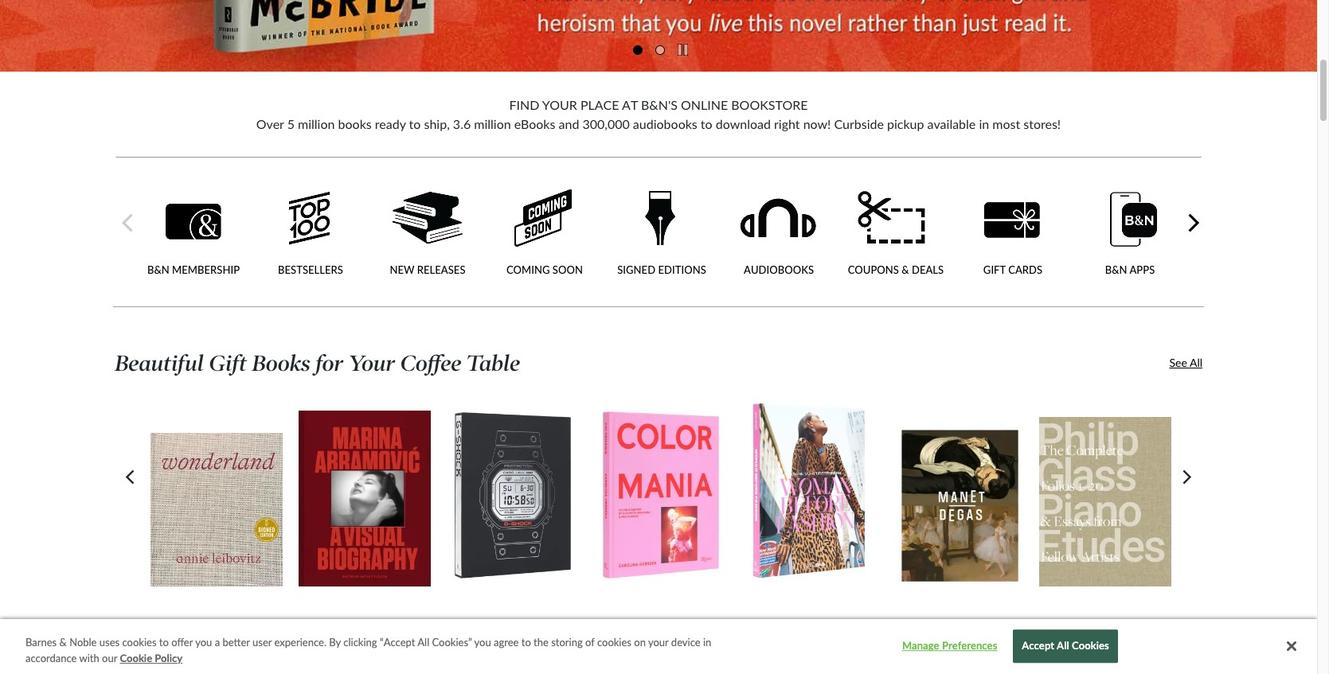 Task type: describe. For each thing, give the bounding box(es) containing it.
of
[[585, 636, 595, 649]]

beautiful gift books for your coffee table
[[115, 350, 520, 377]]

a
[[215, 636, 220, 649]]

cookie policy
[[120, 652, 182, 665]]

storing
[[551, 636, 583, 649]]

all inside the barnes & noble uses cookies to offer you a better user experience. by clicking "accept all cookies" you agree to the storing of cookies on your device in accordance with our
[[417, 636, 429, 649]]

b&n for b&n membership
[[147, 264, 169, 277]]

accept
[[1022, 640, 1054, 653]]

accept all cookies
[[1022, 640, 1109, 653]]

curbside pickup
[[834, 116, 924, 132]]

b&n membership
[[147, 264, 240, 277]]

see all link
[[985, 356, 1202, 369]]

clicking
[[343, 636, 377, 649]]

manage preferences
[[902, 640, 997, 653]]

privacy alert dialog
[[0, 620, 1317, 675]]

1
[[635, 43, 641, 56]]

gift
[[209, 350, 247, 377]]

the
[[534, 636, 549, 649]]

your
[[348, 350, 395, 377]]

online bookstore
[[681, 97, 808, 112]]

&
[[59, 636, 67, 649]]

to left ship,
[[409, 116, 421, 132]]

to left download
[[701, 116, 712, 132]]

in
[[703, 636, 711, 649]]

2 cookies from the left
[[597, 636, 631, 649]]

1 cookies from the left
[[122, 636, 157, 649]]

on
[[634, 636, 646, 649]]

new releases link
[[369, 186, 486, 278]]

title: annie leibovitz: wonderland (signed book), author: annie leibovitz image
[[149, 432, 284, 588]]

1 button
[[633, 43, 643, 56]]

gift cards
[[983, 264, 1043, 277]]

b&n's
[[641, 97, 678, 112]]

coming soon
[[507, 264, 583, 277]]

see
[[1169, 356, 1187, 369]]

2
[[657, 43, 663, 56]]

cookie
[[120, 652, 152, 665]]

to up policy at left
[[159, 636, 169, 649]]

cookies
[[1072, 640, 1109, 653]]

coffee
[[400, 350, 461, 377]]

b&n apps link
[[1071, 186, 1189, 278]]

audiobooks link
[[720, 186, 837, 278]]

cookie policy link
[[120, 651, 182, 667]]

title: g-shock, author: ariel adams image
[[446, 404, 580, 588]]

new
[[390, 264, 414, 277]]

barnes
[[25, 636, 57, 649]]

3.6
[[453, 116, 471, 132]]

beautiful
[[115, 350, 204, 377]]

offer
[[171, 636, 193, 649]]

by
[[329, 636, 341, 649]]

signed editions
[[617, 264, 706, 277]]

coupons & deals link
[[837, 186, 954, 278]]

at
[[622, 97, 638, 112]]

preferences
[[942, 640, 997, 653]]

coupons & deals
[[848, 264, 944, 277]]

bestsellers
[[278, 264, 343, 277]]

place
[[580, 97, 619, 112]]

signed editions link
[[603, 186, 720, 278]]

your
[[542, 97, 577, 112]]

gift
[[983, 264, 1006, 277]]

b&n for b&n apps
[[1105, 264, 1127, 277]]

right
[[774, 116, 800, 132]]



Task type: locate. For each thing, give the bounding box(es) containing it.
2 you from the left
[[474, 636, 491, 649]]

cookies right the of
[[597, 636, 631, 649]]

million right 5 at the top of the page
[[298, 116, 335, 132]]

title: diane von furstenberg: woman before fashion, author: nicolas lor image
[[743, 394, 875, 588]]

2 b&n from the left
[[1105, 264, 1127, 277]]

menu
[[126, 394, 1191, 588]]

membership
[[172, 264, 240, 277]]

accept all cookies button
[[1013, 630, 1118, 664]]

over
[[256, 116, 284, 132]]

"accept
[[380, 636, 415, 649]]

b&n membership link
[[135, 186, 252, 278]]

title: philip glass piano etudes: the complete folios 1-20 & essays from 20 fellow artists, author: philip glass image
[[1038, 416, 1172, 588]]

for
[[316, 350, 343, 377]]

audiobooks
[[744, 264, 814, 277]]

you
[[195, 636, 212, 649], [474, 636, 491, 649]]

all right see
[[1190, 356, 1202, 369]]

b&n inside 'b&n apps' link
[[1105, 264, 1127, 277]]

with
[[79, 652, 99, 665]]

b&n
[[147, 264, 169, 277], [1105, 264, 1127, 277]]

coming soon link
[[486, 186, 603, 278]]

manage
[[902, 640, 939, 653]]

uses
[[99, 636, 120, 649]]

releases
[[417, 264, 466, 277]]

audiobooks
[[633, 116, 697, 132]]

accordance
[[25, 652, 77, 665]]

in most stores!
[[979, 116, 1061, 132]]

now!
[[803, 116, 831, 132]]

1 horizontal spatial you
[[474, 636, 491, 649]]

0 horizontal spatial million
[[298, 116, 335, 132]]

0 horizontal spatial you
[[195, 636, 212, 649]]

b&n left membership
[[147, 264, 169, 277]]

title: carolina herrera: colormania - color and fashion, author: carolina herrera image
[[594, 403, 728, 588]]

noble
[[69, 636, 97, 649]]

ready
[[375, 116, 406, 132]]

manage preferences button
[[900, 631, 1000, 663]]

b&n apps
[[1105, 264, 1155, 277]]

all inside button
[[1057, 640, 1069, 653]]

gift cards link
[[954, 186, 1071, 278]]

5
[[287, 116, 295, 132]]

new releases
[[390, 264, 466, 277]]

2 button
[[655, 43, 665, 56]]

0 horizontal spatial all
[[417, 636, 429, 649]]

1 horizontal spatial cookies
[[597, 636, 631, 649]]

table
[[467, 350, 520, 377]]

you left a
[[195, 636, 212, 649]]

find your place at b&n's online bookstore over 5 million books ready to ship, 3.6 million ebooks and 300,000 audiobooks to download right now! curbside pickup available in most stores!
[[256, 97, 1061, 132]]

available
[[927, 116, 976, 132]]

all right "accept
[[417, 636, 429, 649]]

books
[[252, 350, 310, 377]]

million right 3.6
[[474, 116, 511, 132]]

agree
[[494, 636, 519, 649]]

books
[[338, 116, 372, 132]]

1 horizontal spatial b&n
[[1105, 264, 1127, 277]]

user
[[252, 636, 272, 649]]

and
[[559, 116, 579, 132]]

all
[[1190, 356, 1202, 369], [417, 636, 429, 649], [1057, 640, 1069, 653]]

download
[[716, 116, 771, 132]]

all for see all
[[1190, 356, 1202, 369]]

2 horizontal spatial all
[[1190, 356, 1202, 369]]

0 horizontal spatial cookies
[[122, 636, 157, 649]]

device
[[671, 636, 700, 649]]

to left the
[[521, 636, 531, 649]]

title: manet/degas, author: stephan wolohojian image
[[890, 424, 1024, 588]]

cards
[[1008, 264, 1043, 277]]

your
[[648, 636, 669, 649]]

barnes & noble uses cookies to offer you a better user experience. by clicking "accept all cookies" you agree to the storing of cookies on your device in accordance with our
[[25, 636, 711, 665]]

million
[[298, 116, 335, 132], [474, 116, 511, 132]]

b&n inside b&n membership link
[[147, 264, 169, 277]]

1 b&n from the left
[[147, 264, 169, 277]]

ebooks
[[514, 116, 555, 132]]

bestsellers link
[[252, 186, 369, 278]]

our
[[102, 652, 117, 665]]

better
[[223, 636, 250, 649]]

policy
[[155, 652, 182, 665]]

cookies
[[122, 636, 157, 649], [597, 636, 631, 649]]

title: marina abramovic: a visual biography, author: marina abramovic image
[[298, 410, 432, 588]]

1 horizontal spatial all
[[1057, 640, 1069, 653]]

300,000
[[582, 116, 630, 132]]

see all
[[1169, 356, 1202, 369]]

2 million from the left
[[474, 116, 511, 132]]

cookies up cookie at the bottom left
[[122, 636, 157, 649]]

1 horizontal spatial million
[[474, 116, 511, 132]]

1 million from the left
[[298, 116, 335, 132]]

apps
[[1130, 264, 1155, 277]]

all right 'accept'
[[1057, 640, 1069, 653]]

all for accept all cookies
[[1057, 640, 1069, 653]]

b&n left apps
[[1105, 264, 1127, 277]]

you left "agree"
[[474, 636, 491, 649]]

1 you from the left
[[195, 636, 212, 649]]

cookies"
[[432, 636, 472, 649]]

0 horizontal spatial b&n
[[147, 264, 169, 277]]

find
[[509, 97, 539, 112]]

experience.
[[274, 636, 326, 649]]

ship,
[[424, 116, 450, 132]]



Task type: vqa. For each thing, say whether or not it's contained in the screenshot.
"Shop" in the Shop All Reading Accessories Link
no



